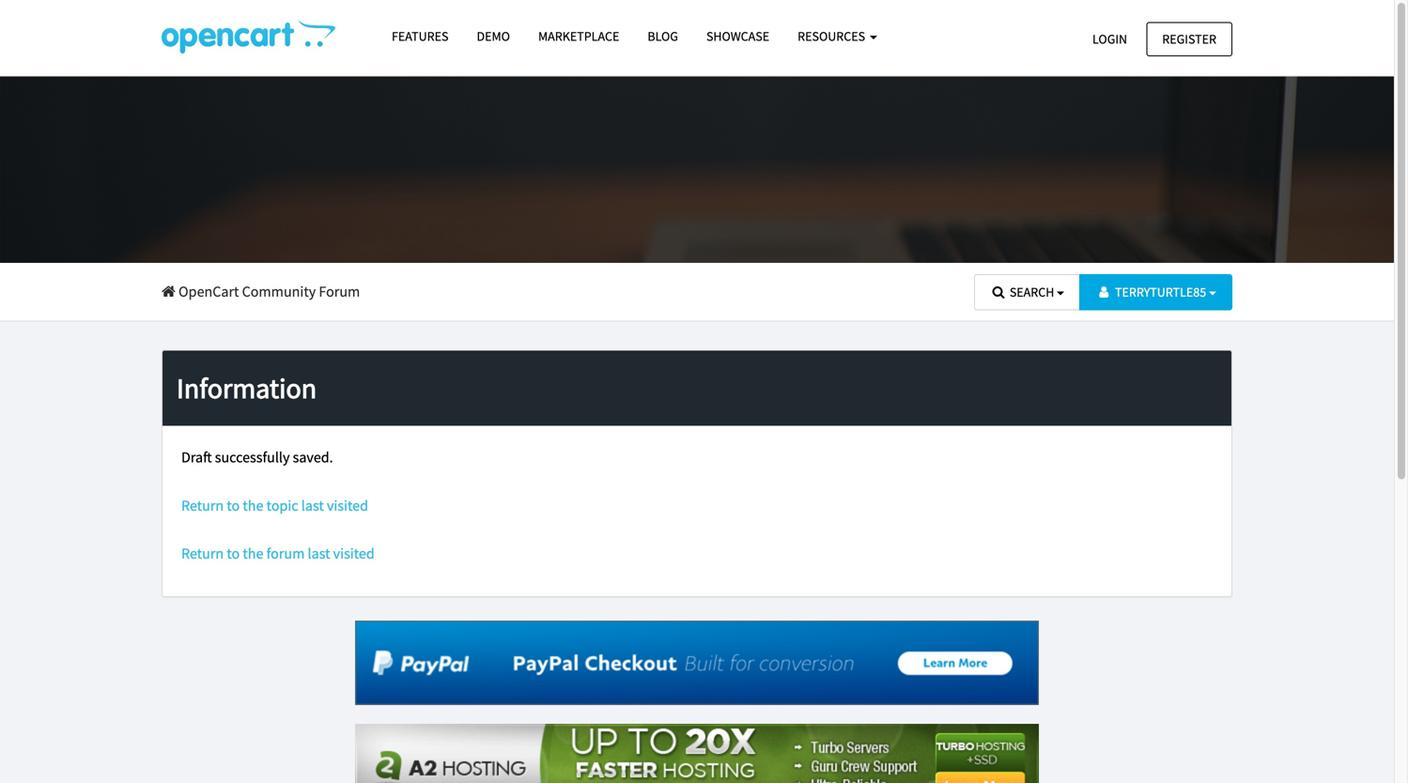Task type: vqa. For each thing, say whether or not it's contained in the screenshot.
Information
yes



Task type: describe. For each thing, give the bounding box(es) containing it.
user image
[[1096, 286, 1113, 299]]

showcase link
[[693, 20, 784, 53]]

terryturtle85
[[1116, 284, 1207, 301]]

topic
[[267, 496, 298, 515]]

draft successfully saved.
[[181, 448, 333, 467]]

last for topic
[[301, 496, 324, 515]]

paypal payment gateway image
[[355, 621, 1039, 706]]

return to the forum last visited
[[181, 545, 375, 563]]

opencart
[[179, 282, 239, 301]]

visited for return to the topic last visited
[[327, 496, 368, 515]]

resources
[[798, 28, 868, 45]]

last for forum
[[308, 545, 330, 563]]

demo
[[477, 28, 510, 45]]

search button
[[975, 274, 1081, 311]]

login link
[[1077, 22, 1144, 56]]

search image
[[991, 286, 1007, 299]]

saved.
[[293, 448, 333, 467]]

the for forum
[[243, 545, 264, 563]]

return for return to the forum last visited
[[181, 545, 224, 563]]

visited for return to the forum last visited
[[333, 545, 375, 563]]

forum
[[267, 545, 305, 563]]

successfully
[[215, 448, 290, 467]]

login
[[1093, 31, 1128, 47]]

a2 hosting image
[[355, 725, 1039, 784]]

blog
[[648, 28, 678, 45]]

features
[[392, 28, 449, 45]]

register link
[[1147, 22, 1233, 56]]



Task type: locate. For each thing, give the bounding box(es) containing it.
last right topic
[[301, 496, 324, 515]]

last right forum
[[308, 545, 330, 563]]

the left topic
[[243, 496, 264, 515]]

0 vertical spatial to
[[227, 496, 240, 515]]

2 the from the top
[[243, 545, 264, 563]]

the for topic
[[243, 496, 264, 515]]

visited right forum
[[333, 545, 375, 563]]

1 vertical spatial the
[[243, 545, 264, 563]]

demo link
[[463, 20, 524, 53]]

to for topic
[[227, 496, 240, 515]]

1 vertical spatial visited
[[333, 545, 375, 563]]

marketplace
[[538, 28, 620, 45]]

register
[[1163, 31, 1217, 47]]

forum
[[319, 282, 360, 301]]

1 the from the top
[[243, 496, 264, 515]]

return left forum
[[181, 545, 224, 563]]

return
[[181, 496, 224, 515], [181, 545, 224, 563]]

terryturtle85 button
[[1080, 274, 1233, 311]]

return to the topic last visited
[[181, 496, 368, 515]]

community
[[242, 282, 316, 301]]

to left forum
[[227, 545, 240, 563]]

1 vertical spatial last
[[308, 545, 330, 563]]

return to the forum last visited link
[[181, 545, 375, 563]]

0 vertical spatial visited
[[327, 496, 368, 515]]

to
[[227, 496, 240, 515], [227, 545, 240, 563]]

0 vertical spatial return
[[181, 496, 224, 515]]

home image
[[162, 284, 176, 299]]

0 vertical spatial the
[[243, 496, 264, 515]]

to left topic
[[227, 496, 240, 515]]

information
[[177, 371, 317, 406]]

showcase
[[707, 28, 770, 45]]

return down draft
[[181, 496, 224, 515]]

draft
[[181, 448, 212, 467]]

search
[[1010, 284, 1055, 301]]

1 to from the top
[[227, 496, 240, 515]]

2 return from the top
[[181, 545, 224, 563]]

1 vertical spatial to
[[227, 545, 240, 563]]

the left forum
[[243, 545, 264, 563]]

visited
[[327, 496, 368, 515], [333, 545, 375, 563]]

blog link
[[634, 20, 693, 53]]

last
[[301, 496, 324, 515], [308, 545, 330, 563]]

resources link
[[784, 20, 892, 53]]

return to the topic last visited link
[[181, 496, 368, 515]]

features link
[[378, 20, 463, 53]]

return for return to the topic last visited
[[181, 496, 224, 515]]

2 to from the top
[[227, 545, 240, 563]]

1 return from the top
[[181, 496, 224, 515]]

visited down saved.
[[327, 496, 368, 515]]

the
[[243, 496, 264, 515], [243, 545, 264, 563]]

opencart community forum link
[[162, 282, 360, 301]]

1 vertical spatial return
[[181, 545, 224, 563]]

marketplace link
[[524, 20, 634, 53]]

0 vertical spatial last
[[301, 496, 324, 515]]

to for forum
[[227, 545, 240, 563]]

opencart community forum
[[176, 282, 360, 301]]



